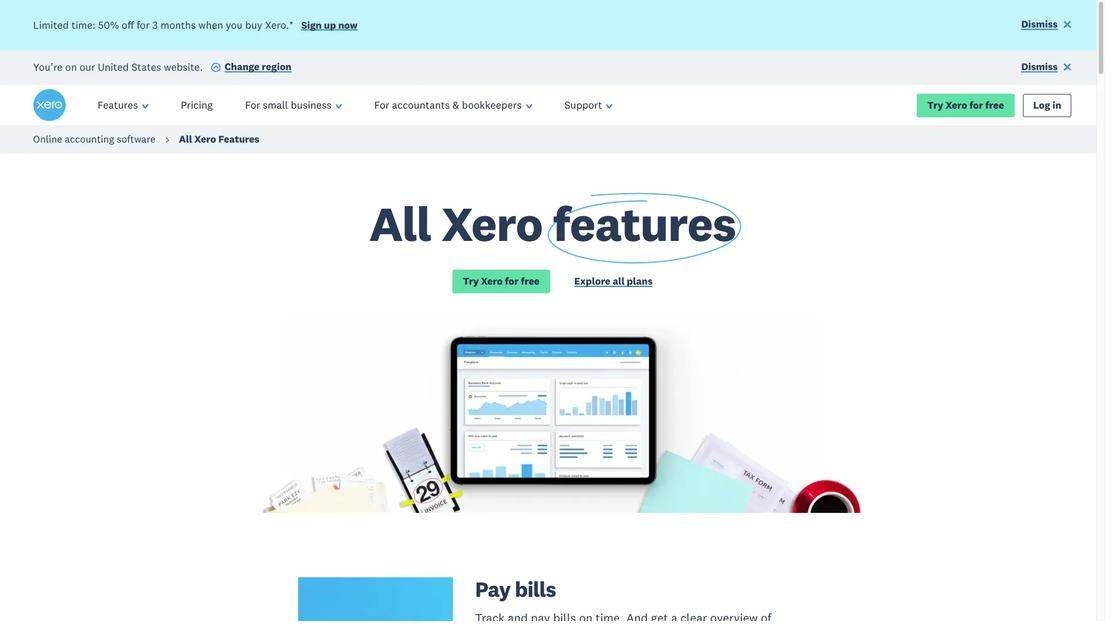 Task type: locate. For each thing, give the bounding box(es) containing it.
1 vertical spatial free
[[521, 275, 540, 288]]

all inside breadcrumbs element
[[179, 133, 192, 146]]

0 vertical spatial dismiss button
[[1021, 18, 1072, 33]]

you
[[226, 18, 243, 31]]

1 vertical spatial try xero for free link
[[452, 270, 550, 294]]

0 horizontal spatial try xero for free link
[[452, 270, 550, 294]]

&
[[452, 99, 459, 112]]

pay bills
[[475, 576, 556, 603]]

pay
[[475, 576, 511, 603]]

0 horizontal spatial features
[[98, 99, 138, 112]]

for inside dropdown button
[[245, 99, 260, 112]]

for for log in
[[970, 99, 983, 111]]

0 vertical spatial dismiss
[[1021, 18, 1058, 31]]

for inside dropdown button
[[374, 99, 389, 112]]

0 vertical spatial try xero for free link
[[917, 94, 1015, 117]]

1 for from the left
[[245, 99, 260, 112]]

try xero for free for explore all plans
[[463, 275, 540, 288]]

1 vertical spatial features
[[218, 133, 259, 146]]

0 vertical spatial features
[[98, 99, 138, 112]]

0 vertical spatial for
[[137, 18, 150, 31]]

united
[[98, 60, 129, 73]]

free
[[985, 99, 1004, 111], [521, 275, 540, 288]]

you're on our united states website.
[[33, 60, 203, 73]]

all xero features
[[179, 133, 259, 146]]

0 horizontal spatial free
[[521, 275, 540, 288]]

0 horizontal spatial try xero for free
[[463, 275, 540, 288]]

all for all xero
[[369, 194, 431, 254]]

1 vertical spatial dismiss
[[1021, 61, 1058, 73]]

for left accountants
[[374, 99, 389, 112]]

accountants
[[392, 99, 450, 112]]

1 horizontal spatial all
[[369, 194, 431, 254]]

states
[[131, 60, 161, 73]]

try xero for free
[[927, 99, 1004, 111], [463, 275, 540, 288]]

all
[[179, 133, 192, 146], [369, 194, 431, 254]]

0 vertical spatial all
[[179, 133, 192, 146]]

off
[[122, 18, 134, 31]]

for for for small business
[[245, 99, 260, 112]]

try xero for free link for log in
[[917, 94, 1015, 117]]

1 horizontal spatial try
[[927, 99, 943, 111]]

for
[[245, 99, 260, 112], [374, 99, 389, 112]]

1 horizontal spatial for
[[374, 99, 389, 112]]

0 vertical spatial try
[[927, 99, 943, 111]]

dismiss button
[[1021, 18, 1072, 33], [1021, 60, 1072, 76]]

online accounting software
[[33, 133, 156, 146]]

explore all plans link
[[574, 275, 653, 290]]

features
[[98, 99, 138, 112], [218, 133, 259, 146]]

1 dismiss from the top
[[1021, 18, 1058, 31]]

dismiss
[[1021, 18, 1058, 31], [1021, 61, 1058, 73]]

xero homepage image
[[33, 89, 65, 122]]

bills
[[515, 576, 556, 603]]

for
[[137, 18, 150, 31], [970, 99, 983, 111], [505, 275, 519, 288]]

1 vertical spatial all
[[369, 194, 431, 254]]

1 horizontal spatial try xero for free
[[927, 99, 1004, 111]]

try xero for free link for explore all plans
[[452, 270, 550, 294]]

1 horizontal spatial free
[[985, 99, 1004, 111]]

all xero features link
[[179, 133, 259, 146]]

1 vertical spatial try
[[463, 275, 479, 288]]

2 dismiss button from the top
[[1021, 60, 1072, 76]]

for left small
[[245, 99, 260, 112]]

log
[[1033, 99, 1050, 111]]

features down you're on our united states website.
[[98, 99, 138, 112]]

2 vertical spatial for
[[505, 275, 519, 288]]

small
[[263, 99, 288, 112]]

for accountants & bookkeepers
[[374, 99, 522, 112]]

support
[[565, 99, 602, 112]]

1 vertical spatial for
[[970, 99, 983, 111]]

you're
[[33, 60, 63, 73]]

0 horizontal spatial try
[[463, 275, 479, 288]]

dismiss button for you're on our united states website.
[[1021, 60, 1072, 76]]

1 vertical spatial try xero for free
[[463, 275, 540, 288]]

2 dismiss from the top
[[1021, 61, 1058, 73]]

try xero for free for log in
[[927, 99, 1004, 111]]

0 horizontal spatial all
[[179, 133, 192, 146]]

dismiss for you're on our united states website.
[[1021, 61, 1058, 73]]

when
[[198, 18, 223, 31]]

for accountants & bookkeepers button
[[358, 85, 548, 126]]

free for explore
[[521, 275, 540, 288]]

features
[[553, 194, 736, 254]]

1 dismiss button from the top
[[1021, 18, 1072, 33]]

1 horizontal spatial for
[[505, 275, 519, 288]]

our
[[80, 60, 95, 73]]

for small business button
[[229, 85, 358, 126]]

business
[[291, 99, 332, 112]]

2 for from the left
[[374, 99, 389, 112]]

1 vertical spatial dismiss button
[[1021, 60, 1072, 76]]

free for log
[[985, 99, 1004, 111]]

0 vertical spatial free
[[985, 99, 1004, 111]]

up
[[324, 19, 336, 31]]

1 horizontal spatial try xero for free link
[[917, 94, 1015, 117]]

0 vertical spatial try xero for free
[[927, 99, 1004, 111]]

features down pricing link
[[218, 133, 259, 146]]

try xero for free link
[[917, 94, 1015, 117], [452, 270, 550, 294]]

try
[[927, 99, 943, 111], [463, 275, 479, 288]]

try for log in
[[927, 99, 943, 111]]

xero
[[946, 99, 967, 111], [194, 133, 216, 146], [441, 194, 543, 254], [481, 275, 503, 288]]

0 horizontal spatial for
[[245, 99, 260, 112]]

0 horizontal spatial for
[[137, 18, 150, 31]]

limited time: 50% off for 3 months when you buy xero.*
[[33, 18, 294, 31]]

2 horizontal spatial for
[[970, 99, 983, 111]]

1 horizontal spatial features
[[218, 133, 259, 146]]



Task type: describe. For each thing, give the bounding box(es) containing it.
dismiss for limited time: 50% off for 3 months when you buy xero.*
[[1021, 18, 1058, 31]]

for small business
[[245, 99, 332, 112]]

limited
[[33, 18, 69, 31]]

buy
[[245, 18, 262, 31]]

for for explore all plans
[[505, 275, 519, 288]]

bottom image alt image
[[0, 318, 1105, 514]]

plans
[[627, 275, 653, 288]]

sign up now link
[[301, 19, 358, 34]]

software
[[117, 133, 156, 146]]

on
[[65, 60, 77, 73]]

explore all plans
[[574, 275, 653, 288]]

time:
[[71, 18, 95, 31]]

xero inside breadcrumbs element
[[194, 133, 216, 146]]

all for all xero features
[[179, 133, 192, 146]]

change region button
[[210, 60, 292, 76]]

change
[[225, 61, 259, 73]]

log in link
[[1023, 94, 1072, 117]]

online accounting software link
[[33, 133, 156, 146]]

features inside dropdown button
[[98, 99, 138, 112]]

pricing
[[181, 99, 213, 112]]

online
[[33, 133, 62, 146]]

for for for accountants & bookkeepers
[[374, 99, 389, 112]]

region
[[262, 61, 292, 73]]

sign
[[301, 19, 322, 31]]

features inside breadcrumbs element
[[218, 133, 259, 146]]

try for explore all plans
[[463, 275, 479, 288]]

dismiss button for limited time: 50% off for 3 months when you buy xero.*
[[1021, 18, 1072, 33]]

website.
[[164, 60, 203, 73]]

explore
[[574, 275, 610, 288]]

all xero
[[369, 194, 553, 254]]

xero.*
[[265, 18, 294, 31]]

in
[[1053, 99, 1061, 111]]

breadcrumbs element
[[0, 126, 1105, 154]]

log in
[[1033, 99, 1061, 111]]

now
[[338, 19, 358, 31]]

features button
[[82, 85, 165, 126]]

change region
[[225, 61, 292, 73]]

months
[[160, 18, 196, 31]]

50%
[[98, 18, 119, 31]]

support button
[[548, 85, 629, 126]]

3
[[152, 18, 158, 31]]

sign up now
[[301, 19, 358, 31]]

pricing link
[[165, 85, 229, 126]]

all
[[613, 275, 625, 288]]

bookkeepers
[[462, 99, 522, 112]]

accounting
[[65, 133, 114, 146]]



Task type: vqa. For each thing, say whether or not it's contained in the screenshot.
leftmost Estate
no



